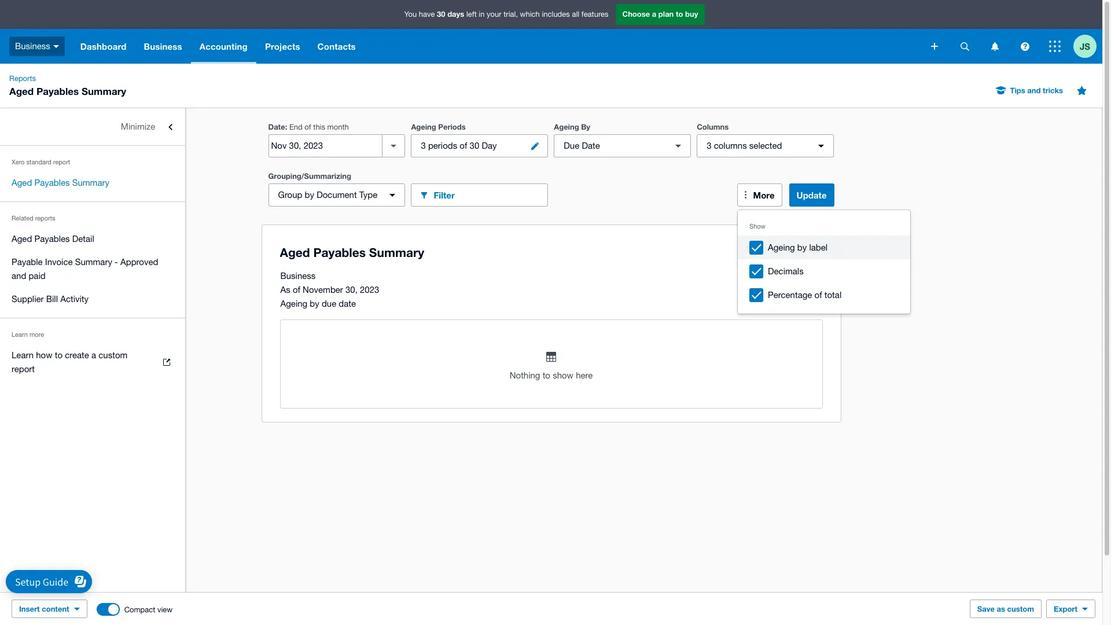 Task type: vqa. For each thing, say whether or not it's contained in the screenshot.
"Cancel" button
no



Task type: describe. For each thing, give the bounding box(es) containing it.
-
[[115, 257, 118, 267]]

november
[[303, 285, 343, 295]]

compact view
[[124, 605, 173, 614]]

by for ageing
[[798, 243, 807, 252]]

summary for payables
[[72, 178, 109, 188]]

ageing by
[[554, 122, 591, 131]]

by
[[582, 122, 591, 131]]

xero
[[12, 159, 25, 166]]

supplier bill activity
[[12, 294, 89, 304]]

insert
[[19, 605, 40, 614]]

payables inside reports aged payables summary
[[36, 85, 79, 97]]

due date
[[564, 141, 600, 151]]

0 horizontal spatial date
[[268, 122, 285, 131]]

filter
[[434, 190, 455, 200]]

to inside learn how to create a custom report
[[55, 350, 63, 360]]

view
[[158, 605, 173, 614]]

minimize button
[[0, 115, 185, 138]]

label
[[810, 243, 828, 252]]

accounting
[[200, 41, 248, 52]]

due
[[564, 141, 580, 151]]

contacts
[[318, 41, 356, 52]]

save as custom button
[[970, 600, 1042, 618]]

3 for 3 columns selected
[[707, 141, 712, 151]]

activity
[[60, 294, 89, 304]]

30 inside button
[[470, 141, 480, 151]]

detail
[[72, 234, 94, 244]]

reports
[[35, 215, 55, 222]]

learn more
[[12, 331, 44, 338]]

1 horizontal spatial svg image
[[1021, 42, 1030, 51]]

ageing by label button
[[738, 236, 911, 259]]

buy
[[686, 9, 699, 19]]

update
[[797, 190, 827, 200]]

more button
[[738, 184, 783, 207]]

save as custom
[[978, 605, 1035, 614]]

list of convenience dates image
[[382, 134, 406, 158]]

due
[[322, 299, 337, 309]]

date inside due date popup button
[[582, 141, 600, 151]]

paid
[[29, 271, 46, 281]]

insert content button
[[12, 600, 87, 618]]

more
[[30, 331, 44, 338]]

ageing for ageing periods
[[411, 122, 436, 131]]

0 vertical spatial report
[[53, 159, 70, 166]]

projects button
[[256, 29, 309, 64]]

2023
[[360, 285, 380, 295]]

learn for learn more
[[12, 331, 28, 338]]

columns
[[697, 122, 729, 131]]

decimals button
[[738, 259, 911, 283]]

3 for 3 periods of 30 day
[[421, 141, 426, 151]]

3 periods of 30 day
[[421, 141, 497, 151]]

day
[[482, 141, 497, 151]]

trial,
[[504, 10, 518, 19]]

related
[[12, 215, 33, 222]]

bill
[[46, 294, 58, 304]]

invoice
[[45, 257, 73, 267]]

show
[[750, 223, 766, 230]]

have
[[419, 10, 435, 19]]

approved
[[121, 257, 158, 267]]

learn how to create a custom report link
[[0, 344, 185, 381]]

business inside business popup button
[[15, 41, 50, 51]]

ageing periods
[[411, 122, 466, 131]]

payable
[[12, 257, 43, 267]]

total
[[825, 290, 842, 300]]

periods
[[439, 122, 466, 131]]

payable invoice summary - approved and paid
[[12, 257, 158, 281]]

you have 30 days left in your trial, which includes all features
[[405, 9, 609, 19]]

as
[[998, 605, 1006, 614]]

30 inside banner
[[437, 9, 446, 19]]

save
[[978, 605, 995, 614]]

plan
[[659, 9, 674, 19]]

your
[[487, 10, 502, 19]]

date : end of this month
[[268, 122, 349, 131]]

how
[[36, 350, 52, 360]]

by inside business as of november 30, 2023 ageing by due date
[[310, 299, 320, 309]]

supplier bill activity link
[[0, 288, 185, 311]]

aged payables detail
[[12, 234, 94, 244]]

3 periods of 30 day button
[[411, 134, 549, 158]]

3 columns selected
[[707, 141, 783, 151]]

month
[[328, 123, 349, 131]]

group by document type
[[278, 190, 378, 200]]

payables for detail
[[34, 234, 70, 244]]

features
[[582, 10, 609, 19]]

which
[[520, 10, 540, 19]]

selected
[[750, 141, 783, 151]]

here
[[576, 371, 593, 380]]

business as of november 30, 2023 ageing by due date
[[281, 271, 380, 309]]

a inside banner
[[653, 9, 657, 19]]

business button
[[0, 29, 72, 64]]

Select end date field
[[269, 135, 382, 157]]

learn how to create a custom report
[[12, 350, 128, 374]]

columns
[[714, 141, 747, 151]]



Task type: locate. For each thing, give the bounding box(es) containing it.
1 vertical spatial a
[[92, 350, 96, 360]]

filter button
[[411, 184, 549, 207]]

1 vertical spatial 30
[[470, 141, 480, 151]]

navigation containing dashboard
[[72, 29, 924, 64]]

1 horizontal spatial a
[[653, 9, 657, 19]]

1 horizontal spatial custom
[[1008, 605, 1035, 614]]

0 horizontal spatial report
[[12, 364, 35, 374]]

by left due
[[310, 299, 320, 309]]

date
[[268, 122, 285, 131], [582, 141, 600, 151]]

custom
[[99, 350, 128, 360], [1008, 605, 1035, 614]]

nothing to show here
[[510, 371, 593, 380]]

reports link
[[5, 73, 41, 85]]

3 left periods
[[421, 141, 426, 151]]

of left "this"
[[305, 123, 311, 131]]

1 horizontal spatial 30
[[470, 141, 480, 151]]

0 vertical spatial a
[[653, 9, 657, 19]]

by inside popup button
[[305, 190, 314, 200]]

by down grouping/summarizing
[[305, 190, 314, 200]]

navigation
[[72, 29, 924, 64]]

document
[[317, 190, 357, 200]]

standard
[[26, 159, 51, 166]]

of right as
[[293, 285, 301, 295]]

to
[[676, 9, 684, 19], [55, 350, 63, 360], [543, 371, 551, 380]]

0 vertical spatial date
[[268, 122, 285, 131]]

3 inside button
[[421, 141, 426, 151]]

group containing ageing by label
[[738, 210, 911, 314]]

report inside learn how to create a custom report
[[12, 364, 35, 374]]

remove from favorites image
[[1071, 79, 1094, 102]]

report up aged payables summary
[[53, 159, 70, 166]]

by left label
[[798, 243, 807, 252]]

and inside payable invoice summary - approved and paid
[[12, 271, 26, 281]]

percentage
[[768, 290, 813, 300]]

projects
[[265, 41, 300, 52]]

group
[[738, 210, 911, 314]]

0 vertical spatial summary
[[82, 85, 126, 97]]

2 3 from the left
[[707, 141, 712, 151]]

30 right have
[[437, 9, 446, 19]]

ageing inside "button"
[[768, 243, 795, 252]]

tips and tricks
[[1011, 86, 1064, 95]]

1 vertical spatial payables
[[34, 178, 70, 188]]

a inside learn how to create a custom report
[[92, 350, 96, 360]]

ageing up decimals
[[768, 243, 795, 252]]

30
[[437, 9, 446, 19], [470, 141, 480, 151]]

export
[[1055, 605, 1078, 614]]

summary left -
[[75, 257, 112, 267]]

end
[[289, 123, 303, 131]]

2 learn from the top
[[12, 350, 34, 360]]

ageing
[[411, 122, 436, 131], [554, 122, 579, 131], [768, 243, 795, 252], [281, 299, 308, 309]]

compact
[[124, 605, 155, 614]]

type
[[360, 190, 378, 200]]

1 vertical spatial report
[[12, 364, 35, 374]]

1 horizontal spatial report
[[53, 159, 70, 166]]

tricks
[[1044, 86, 1064, 95]]

3 down columns
[[707, 141, 712, 151]]

dashboard link
[[72, 29, 135, 64]]

0 horizontal spatial business
[[15, 41, 50, 51]]

date
[[339, 299, 356, 309]]

Report title field
[[277, 240, 818, 266]]

custom right create
[[99, 350, 128, 360]]

left
[[467, 10, 477, 19]]

by inside "button"
[[798, 243, 807, 252]]

tips
[[1011, 86, 1026, 95]]

update button
[[790, 184, 835, 207]]

0 vertical spatial 30
[[437, 9, 446, 19]]

reports
[[9, 74, 36, 83]]

of inside business as of november 30, 2023 ageing by due date
[[293, 285, 301, 295]]

create
[[65, 350, 89, 360]]

nothing
[[510, 371, 541, 380]]

periods
[[428, 141, 458, 151]]

payables down reports link
[[36, 85, 79, 97]]

of left total
[[815, 290, 823, 300]]

accounting button
[[191, 29, 256, 64]]

by for group
[[305, 190, 314, 200]]

aged
[[9, 85, 34, 97], [12, 178, 32, 188], [12, 234, 32, 244]]

report
[[53, 159, 70, 166], [12, 364, 35, 374]]

to right the how
[[55, 350, 63, 360]]

aged inside reports aged payables summary
[[9, 85, 34, 97]]

summary inside reports aged payables summary
[[82, 85, 126, 97]]

0 horizontal spatial 3
[[421, 141, 426, 151]]

0 horizontal spatial 30
[[437, 9, 446, 19]]

summary inside payable invoice summary - approved and paid
[[75, 257, 112, 267]]

to inside banner
[[676, 9, 684, 19]]

tips and tricks button
[[990, 81, 1071, 100]]

business
[[15, 41, 50, 51], [144, 41, 182, 52], [281, 271, 316, 281]]

1 horizontal spatial to
[[543, 371, 551, 380]]

learn inside learn how to create a custom report
[[12, 350, 34, 360]]

0 horizontal spatial and
[[12, 271, 26, 281]]

2 vertical spatial by
[[310, 299, 320, 309]]

banner containing js
[[0, 0, 1103, 64]]

group by document type button
[[268, 184, 406, 207]]

js button
[[1074, 29, 1103, 64]]

:
[[285, 122, 287, 131]]

1 horizontal spatial 3
[[707, 141, 712, 151]]

1 vertical spatial summary
[[72, 178, 109, 188]]

ageing inside business as of november 30, 2023 ageing by due date
[[281, 299, 308, 309]]

due date button
[[554, 134, 692, 158]]

ageing left the by
[[554, 122, 579, 131]]

1 vertical spatial by
[[798, 243, 807, 252]]

ageing down as
[[281, 299, 308, 309]]

1 3 from the left
[[421, 141, 426, 151]]

1 vertical spatial custom
[[1008, 605, 1035, 614]]

contacts button
[[309, 29, 365, 64]]

0 horizontal spatial svg image
[[932, 43, 939, 50]]

days
[[448, 9, 465, 19]]

learn left "more"
[[12, 331, 28, 338]]

choose a plan to buy
[[623, 9, 699, 19]]

1 vertical spatial and
[[12, 271, 26, 281]]

payables for summary
[[34, 178, 70, 188]]

minimize
[[121, 122, 155, 131]]

navigation inside banner
[[72, 29, 924, 64]]

ageing by label
[[768, 243, 828, 252]]

2 vertical spatial aged
[[12, 234, 32, 244]]

and right the tips at right
[[1028, 86, 1041, 95]]

1 vertical spatial to
[[55, 350, 63, 360]]

of inside date : end of this month
[[305, 123, 311, 131]]

to left buy
[[676, 9, 684, 19]]

1 vertical spatial date
[[582, 141, 600, 151]]

2 horizontal spatial to
[[676, 9, 684, 19]]

3
[[421, 141, 426, 151], [707, 141, 712, 151]]

1 vertical spatial learn
[[12, 350, 34, 360]]

30 left day
[[470, 141, 480, 151]]

report down learn more
[[12, 364, 35, 374]]

and inside button
[[1028, 86, 1041, 95]]

more
[[754, 190, 775, 200]]

0 vertical spatial to
[[676, 9, 684, 19]]

a
[[653, 9, 657, 19], [92, 350, 96, 360]]

as
[[281, 285, 291, 295]]

a left plan
[[653, 9, 657, 19]]

show
[[553, 371, 574, 380]]

business inside business dropdown button
[[144, 41, 182, 52]]

svg image inside business popup button
[[53, 45, 59, 48]]

2 vertical spatial payables
[[34, 234, 70, 244]]

choose
[[623, 9, 650, 19]]

svg image
[[1021, 42, 1030, 51], [932, 43, 939, 50]]

0 vertical spatial learn
[[12, 331, 28, 338]]

ageing for ageing by
[[554, 122, 579, 131]]

payable invoice summary - approved and paid link
[[0, 251, 185, 288]]

to left show
[[543, 371, 551, 380]]

svg image
[[1050, 41, 1061, 52], [961, 42, 970, 51], [992, 42, 999, 51], [53, 45, 59, 48]]

summary inside 'aged payables summary' link
[[72, 178, 109, 188]]

0 vertical spatial custom
[[99, 350, 128, 360]]

aged down xero
[[12, 178, 32, 188]]

0 vertical spatial payables
[[36, 85, 79, 97]]

payables down xero standard report
[[34, 178, 70, 188]]

percentage of total
[[768, 290, 842, 300]]

1 vertical spatial aged
[[12, 178, 32, 188]]

related reports
[[12, 215, 55, 222]]

1 learn from the top
[[12, 331, 28, 338]]

of
[[305, 123, 311, 131], [460, 141, 468, 151], [293, 285, 301, 295], [815, 290, 823, 300]]

banner
[[0, 0, 1103, 64]]

0 vertical spatial aged
[[9, 85, 34, 97]]

aged down reports link
[[9, 85, 34, 97]]

payables down reports
[[34, 234, 70, 244]]

1 horizontal spatial date
[[582, 141, 600, 151]]

custom inside learn how to create a custom report
[[99, 350, 128, 360]]

1 horizontal spatial and
[[1028, 86, 1041, 95]]

2 vertical spatial summary
[[75, 257, 112, 267]]

you
[[405, 10, 417, 19]]

dashboard
[[80, 41, 127, 52]]

0 horizontal spatial to
[[55, 350, 63, 360]]

date right due
[[582, 141, 600, 151]]

0 vertical spatial by
[[305, 190, 314, 200]]

0 horizontal spatial a
[[92, 350, 96, 360]]

ageing up periods
[[411, 122, 436, 131]]

2 vertical spatial to
[[543, 371, 551, 380]]

list box
[[738, 210, 911, 314]]

includes
[[542, 10, 570, 19]]

aged payables summary
[[12, 178, 109, 188]]

business inside business as of november 30, 2023 ageing by due date
[[281, 271, 316, 281]]

of inside list box
[[815, 290, 823, 300]]

and down payable
[[12, 271, 26, 281]]

insert content
[[19, 605, 69, 614]]

0 horizontal spatial custom
[[99, 350, 128, 360]]

summary up minimize button
[[82, 85, 126, 97]]

aged for aged payables summary
[[12, 178, 32, 188]]

of right periods
[[460, 141, 468, 151]]

30,
[[346, 285, 358, 295]]

summary
[[82, 85, 126, 97], [72, 178, 109, 188], [75, 257, 112, 267]]

learn for learn how to create a custom report
[[12, 350, 34, 360]]

summary down minimize button
[[72, 178, 109, 188]]

aged down related
[[12, 234, 32, 244]]

ageing for ageing by label
[[768, 243, 795, 252]]

date left end
[[268, 122, 285, 131]]

percentage of total button
[[738, 283, 911, 307]]

aged payables summary link
[[0, 171, 185, 195]]

custom right as
[[1008, 605, 1035, 614]]

payables
[[36, 85, 79, 97], [34, 178, 70, 188], [34, 234, 70, 244]]

summary for invoice
[[75, 257, 112, 267]]

and
[[1028, 86, 1041, 95], [12, 271, 26, 281]]

export button
[[1047, 600, 1096, 618]]

2 horizontal spatial business
[[281, 271, 316, 281]]

1 horizontal spatial business
[[144, 41, 182, 52]]

0 vertical spatial and
[[1028, 86, 1041, 95]]

list box containing ageing by label
[[738, 210, 911, 314]]

custom inside button
[[1008, 605, 1035, 614]]

aged payables detail link
[[0, 228, 185, 251]]

aged for aged payables detail
[[12, 234, 32, 244]]

learn down learn more
[[12, 350, 34, 360]]

a right create
[[92, 350, 96, 360]]



